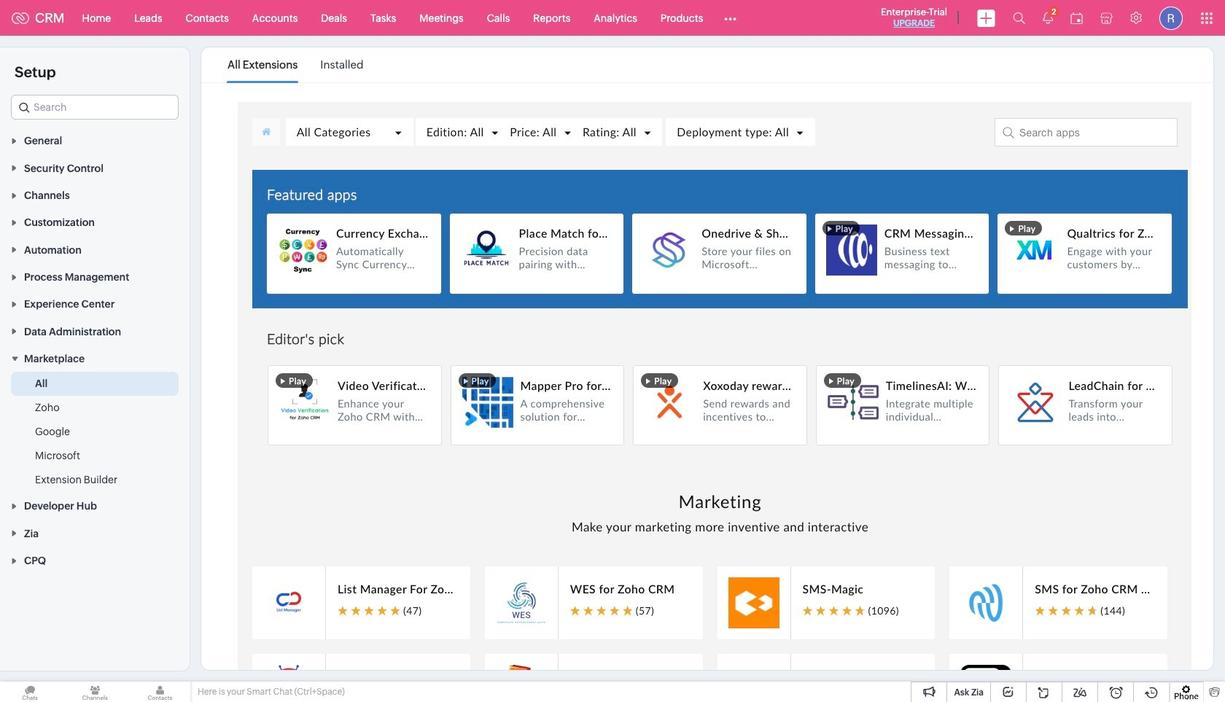 Task type: vqa. For each thing, say whether or not it's contained in the screenshot.
CREATE MENU 'element'
yes



Task type: locate. For each thing, give the bounding box(es) containing it.
chats image
[[0, 682, 60, 703]]

region
[[0, 372, 190, 493]]

calendar image
[[1071, 12, 1084, 24]]

search element
[[1005, 0, 1035, 36]]

Search text field
[[12, 96, 178, 119]]

Other Modules field
[[715, 6, 747, 30]]

profile image
[[1160, 6, 1184, 30]]

signals element
[[1035, 0, 1062, 36]]

search image
[[1014, 12, 1026, 24]]

contacts image
[[130, 682, 190, 703]]

None field
[[11, 95, 179, 120]]



Task type: describe. For each thing, give the bounding box(es) containing it.
create menu image
[[978, 9, 996, 27]]

logo image
[[12, 12, 29, 24]]

create menu element
[[969, 0, 1005, 35]]

channels image
[[65, 682, 125, 703]]

profile element
[[1151, 0, 1192, 35]]



